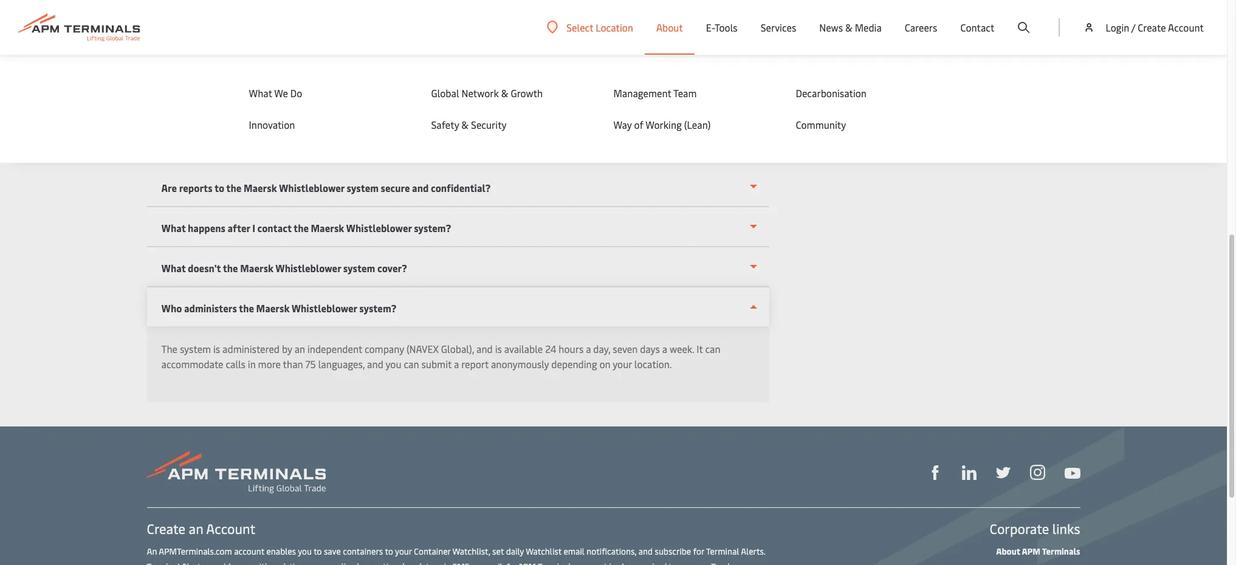 Task type: describe. For each thing, give the bounding box(es) containing it.
or inside an apmterminals.com account enables you to save containers to your container watchlist, set daily watchlist email notifications, and subscribe for terminal alerts. terminal alerts provide you with real-time, personalised operational updates via sms or email. an apm terminals account is also required to manage truc
[[472, 561, 479, 565]]

shape link
[[928, 464, 943, 480]]

email.
[[482, 561, 504, 565]]

0 horizontal spatial a
[[454, 357, 459, 371]]

1 horizontal spatial can
[[705, 342, 721, 356]]

and inside an apmterminals.com account enables you to save containers to your container watchlist, set daily watchlist email notifications, and subscribe for terminal alerts. terminal alerts provide you with real-time, personalised operational updates via sms or email. an apm terminals account is also required to manage truc
[[639, 546, 653, 557]]

1 vertical spatial account
[[206, 520, 256, 538]]

global network & growth link
[[431, 86, 589, 100]]

1 vertical spatial &
[[501, 86, 509, 100]]

2 vertical spatial you
[[237, 561, 251, 565]]

watchlist,
[[453, 546, 490, 557]]

of
[[634, 118, 644, 131]]

/
[[1132, 21, 1136, 34]]

decarbonisation link
[[796, 86, 954, 100]]

corporate links
[[990, 520, 1081, 538]]

and down what we do link
[[316, 108, 332, 122]]

updates
[[407, 561, 438, 565]]

management
[[614, 86, 672, 100]]

alerts
[[182, 561, 205, 565]]

way
[[614, 118, 632, 131]]

safety
[[431, 118, 459, 131]]

health,
[[254, 108, 284, 122]]

with
[[253, 561, 270, 565]]

enables
[[267, 546, 296, 557]]

about apm terminals link
[[996, 546, 1081, 557]]

watchlist
[[526, 546, 562, 557]]

an inside the system is administered by an independent company (navex global), and is available 24 hours a day, seven days a week. it can accommodate calls in more than 75 languages, and you can submit a report anonymously depending on your location.
[[295, 342, 305, 356]]

what we do
[[249, 86, 302, 100]]

news & media
[[820, 21, 882, 34]]

to down the privacy
[[242, 108, 252, 122]]

do
[[290, 86, 302, 100]]

alerts.
[[741, 546, 766, 557]]

daily
[[506, 546, 524, 557]]

what
[[249, 86, 272, 100]]

linkedin__x28_alt_x29__3_ link
[[962, 464, 977, 480]]

threats
[[207, 108, 240, 122]]

safety & security
[[431, 118, 507, 131]]

the
[[161, 342, 178, 356]]

community
[[796, 118, 846, 131]]

24
[[545, 342, 557, 356]]

tools
[[715, 21, 738, 34]]

select
[[567, 20, 594, 34]]

data privacy
[[207, 88, 261, 102]]

environment
[[334, 108, 390, 122]]

independent
[[308, 342, 362, 356]]

on
[[600, 357, 611, 371]]

safety & security link
[[431, 118, 589, 131]]

calls
[[226, 357, 246, 371]]

anonymously
[[491, 357, 549, 371]]

sexual
[[207, 128, 236, 142]]

careers
[[905, 21, 938, 34]]

what we do link
[[249, 86, 407, 100]]

instagram image
[[1030, 465, 1045, 481]]

decarbonisation
[[796, 86, 867, 100]]

more
[[258, 357, 281, 371]]

sexual harassment or discrimination
[[207, 128, 365, 142]]

apmt footer logo image
[[147, 451, 326, 494]]

an apmterminals.com account enables you to save containers to your container watchlist, set daily watchlist email notifications, and subscribe for terminal alerts. terminal alerts provide you with real-time, personalised operational updates via sms or email. an apm terminals account is also required to manage truc
[[147, 546, 766, 565]]

terminals inside an apmterminals.com account enables you to save containers to your container watchlist, set daily watchlist email notifications, and subscribe for terminal alerts. terminal alerts provide you with real-time, personalised operational updates via sms or email. an apm terminals account is also required to manage truc
[[538, 561, 575, 565]]

0 horizontal spatial create
[[147, 520, 186, 538]]

sms
[[453, 561, 470, 565]]

network
[[462, 86, 499, 100]]

submit
[[422, 357, 452, 371]]

1 horizontal spatial a
[[586, 342, 591, 356]]

instagram link
[[1030, 464, 1045, 481]]

day,
[[594, 342, 611, 356]]

languages,
[[318, 357, 365, 371]]

you tube link
[[1065, 465, 1081, 480]]

75
[[305, 357, 316, 371]]

time,
[[290, 561, 309, 565]]

select location
[[567, 20, 633, 34]]

select location button
[[547, 20, 633, 34]]

data
[[207, 88, 227, 102]]

harassment
[[238, 128, 289, 142]]

(navex
[[407, 342, 439, 356]]

0 vertical spatial account
[[1168, 21, 1204, 34]]

e-tools button
[[706, 0, 738, 55]]

0 vertical spatial terminals
[[1042, 546, 1081, 557]]

you inside the system is administered by an independent company (navex global), and is available 24 hours a day, seven days a week. it can accommodate calls in more than 75 languages, and you can submit a report anonymously depending on your location.
[[386, 357, 402, 371]]

twitter image
[[996, 466, 1011, 480]]

e-
[[706, 21, 715, 34]]

way of working (lean) link
[[614, 118, 772, 131]]

competition law
[[207, 48, 278, 61]]

threats to health, safety and environment
[[207, 108, 390, 122]]

0 horizontal spatial an
[[189, 520, 203, 538]]

e-tools
[[706, 21, 738, 34]]

safety
[[286, 108, 313, 122]]

about for about
[[657, 21, 683, 34]]

to up operational at the bottom left of page
[[385, 546, 393, 557]]

real-
[[272, 561, 290, 565]]

it
[[697, 342, 703, 356]]

set
[[492, 546, 504, 557]]

notifications,
[[587, 546, 637, 557]]

operational
[[361, 561, 405, 565]]

login
[[1106, 21, 1130, 34]]

for
[[693, 546, 704, 557]]

1 horizontal spatial you
[[298, 546, 312, 557]]

days
[[640, 342, 660, 356]]

community link
[[796, 118, 954, 131]]

and up report at the bottom
[[477, 342, 493, 356]]



Task type: locate. For each thing, give the bounding box(es) containing it.
terminals
[[1042, 546, 1081, 557], [538, 561, 575, 565]]

growth
[[511, 86, 543, 100]]

week.
[[670, 342, 694, 356]]

accommodate
[[161, 357, 223, 371]]

0 vertical spatial create
[[1138, 21, 1166, 34]]

apm
[[1022, 546, 1041, 557], [518, 561, 536, 565]]

can
[[705, 342, 721, 356], [404, 357, 419, 371]]

your inside an apmterminals.com account enables you to save containers to your container watchlist, set daily watchlist email notifications, and subscribe for terminal alerts. terminal alerts provide you with real-time, personalised operational updates via sms or email. an apm terminals account is also required to manage truc
[[395, 546, 412, 557]]

terminal right for
[[706, 546, 739, 557]]

& for media
[[846, 21, 853, 34]]

a down global),
[[454, 357, 459, 371]]

0 horizontal spatial account
[[234, 546, 264, 557]]

the system is administered by an independent company (navex global), and is available 24 hours a day, seven days a week. it can accommodate calls in more than 75 languages, and you can submit a report anonymously depending on your location.
[[161, 342, 721, 371]]

available
[[504, 342, 543, 356]]

terminals down watchlist
[[538, 561, 575, 565]]

global network & growth
[[431, 86, 543, 100]]

1 horizontal spatial terminals
[[1042, 546, 1081, 557]]

you left with
[[237, 561, 251, 565]]

0 vertical spatial terminal
[[706, 546, 739, 557]]

linkedin image
[[962, 466, 977, 480]]

& left growth
[[501, 86, 509, 100]]

1 vertical spatial apm
[[518, 561, 536, 565]]

1 horizontal spatial create
[[1138, 21, 1166, 34]]

and up required
[[639, 546, 653, 557]]

1 horizontal spatial account
[[577, 561, 607, 565]]

&
[[846, 21, 853, 34], [501, 86, 509, 100], [462, 118, 469, 131]]

0 horizontal spatial &
[[462, 118, 469, 131]]

via
[[440, 561, 450, 565]]

1 vertical spatial terminals
[[538, 561, 575, 565]]

a left day,
[[586, 342, 591, 356]]

create an account
[[147, 520, 256, 538]]

0 horizontal spatial terminals
[[538, 561, 575, 565]]

0 vertical spatial you
[[386, 357, 402, 371]]

links
[[1053, 520, 1081, 538]]

way of working (lean)
[[614, 118, 711, 131]]

1 vertical spatial create
[[147, 520, 186, 538]]

news & media button
[[820, 0, 882, 55]]

youtube image
[[1065, 468, 1081, 479]]

subscribe
[[655, 546, 691, 557]]

1 vertical spatial you
[[298, 546, 312, 557]]

2 horizontal spatial a
[[663, 342, 668, 356]]

0 horizontal spatial about
[[657, 21, 683, 34]]

0 horizontal spatial you
[[237, 561, 251, 565]]

& inside popup button
[[846, 21, 853, 34]]

1 horizontal spatial account
[[1168, 21, 1204, 34]]

in
[[248, 357, 256, 371]]

1 horizontal spatial is
[[495, 342, 502, 356]]

1 horizontal spatial your
[[613, 357, 632, 371]]

terminal
[[706, 546, 739, 557], [147, 561, 180, 565]]

company
[[365, 342, 404, 356]]

0 horizontal spatial an
[[147, 546, 157, 557]]

services
[[761, 21, 797, 34]]

0 vertical spatial can
[[705, 342, 721, 356]]

services button
[[761, 0, 797, 55]]

login / create account link
[[1084, 0, 1204, 55]]

your inside the system is administered by an independent company (navex global), and is available 24 hours a day, seven days a week. it can accommodate calls in more than 75 languages, and you can submit a report anonymously depending on your location.
[[613, 357, 632, 371]]

administered
[[223, 342, 280, 356]]

can right it
[[705, 342, 721, 356]]

about left e-
[[657, 21, 683, 34]]

terminal left "alerts"
[[147, 561, 180, 565]]

working
[[646, 118, 682, 131]]

about down the corporate
[[996, 546, 1021, 557]]

0 vertical spatial account
[[234, 546, 264, 557]]

or down threats to health, safety and environment
[[292, 128, 300, 142]]

an down the daily
[[506, 561, 516, 565]]

container
[[414, 546, 451, 557]]

an
[[295, 342, 305, 356], [189, 520, 203, 538]]

about for about apm terminals
[[996, 546, 1021, 557]]

1 vertical spatial an
[[506, 561, 516, 565]]

we
[[274, 86, 288, 100]]

seven
[[613, 342, 638, 356]]

can down the (navex at the bottom left of page
[[404, 357, 419, 371]]

is left 'available'
[[495, 342, 502, 356]]

1 horizontal spatial terminal
[[706, 546, 739, 557]]

an left apmterminals.com
[[147, 546, 157, 557]]

0 vertical spatial &
[[846, 21, 853, 34]]

manage
[[679, 561, 710, 565]]

0 vertical spatial your
[[613, 357, 632, 371]]

0 vertical spatial an
[[295, 342, 305, 356]]

security
[[471, 118, 507, 131]]

apm down the daily
[[518, 561, 536, 565]]

apm inside an apmterminals.com account enables you to save containers to your container watchlist, set daily watchlist email notifications, and subscribe for terminal alerts. terminal alerts provide you with real-time, personalised operational updates via sms or email. an apm terminals account is also required to manage truc
[[518, 561, 536, 565]]

account
[[234, 546, 264, 557], [577, 561, 607, 565]]

1 horizontal spatial &
[[501, 86, 509, 100]]

account right /
[[1168, 21, 1204, 34]]

& right news
[[846, 21, 853, 34]]

0 horizontal spatial apm
[[518, 561, 536, 565]]

terminals down the links
[[1042, 546, 1081, 557]]

account down "email"
[[577, 561, 607, 565]]

contact
[[961, 21, 995, 34]]

1 horizontal spatial an
[[506, 561, 516, 565]]

also
[[618, 561, 633, 565]]

a
[[586, 342, 591, 356], [663, 342, 668, 356], [454, 357, 459, 371]]

apm down corporate links at the right of page
[[1022, 546, 1041, 557]]

fill 44 link
[[996, 464, 1011, 480]]

system
[[180, 342, 211, 356]]

create up apmterminals.com
[[147, 520, 186, 538]]

about button
[[657, 0, 683, 55]]

by
[[282, 342, 292, 356]]

email
[[564, 546, 585, 557]]

0 vertical spatial apm
[[1022, 546, 1041, 557]]

or
[[292, 128, 300, 142], [472, 561, 479, 565]]

0 horizontal spatial is
[[213, 342, 220, 356]]

create right /
[[1138, 21, 1166, 34]]

create
[[1138, 21, 1166, 34], [147, 520, 186, 538]]

law
[[263, 48, 278, 61]]

is inside an apmterminals.com account enables you to save containers to your container watchlist, set daily watchlist email notifications, and subscribe for terminal alerts. terminal alerts provide you with real-time, personalised operational updates via sms or email. an apm terminals account is also required to manage truc
[[609, 561, 615, 565]]

an up apmterminals.com
[[189, 520, 203, 538]]

facebook image
[[928, 466, 943, 480]]

you down company
[[386, 357, 402, 371]]

1 vertical spatial your
[[395, 546, 412, 557]]

0 vertical spatial an
[[147, 546, 157, 557]]

1 horizontal spatial about
[[996, 546, 1021, 557]]

1 vertical spatial can
[[404, 357, 419, 371]]

team
[[674, 86, 697, 100]]

management team
[[614, 86, 697, 100]]

your down seven
[[613, 357, 632, 371]]

0 horizontal spatial account
[[206, 520, 256, 538]]

a right days
[[663, 342, 668, 356]]

account up the 'provide'
[[206, 520, 256, 538]]

media
[[855, 21, 882, 34]]

provide
[[207, 561, 235, 565]]

2 horizontal spatial you
[[386, 357, 402, 371]]

1 vertical spatial an
[[189, 520, 203, 538]]

1 vertical spatial account
[[577, 561, 607, 565]]

your up updates
[[395, 546, 412, 557]]

management team link
[[614, 86, 772, 100]]

location.
[[635, 357, 672, 371]]

and down company
[[367, 357, 383, 371]]

is down notifications,
[[609, 561, 615, 565]]

news
[[820, 21, 843, 34]]

2 vertical spatial &
[[462, 118, 469, 131]]

1 vertical spatial about
[[996, 546, 1021, 557]]

1 vertical spatial or
[[472, 561, 479, 565]]

2 horizontal spatial is
[[609, 561, 615, 565]]

competition
[[207, 48, 261, 61]]

to down subscribe
[[669, 561, 677, 565]]

discrimination
[[303, 128, 365, 142]]

to left save
[[314, 546, 322, 557]]

1 horizontal spatial an
[[295, 342, 305, 356]]

1 vertical spatial terminal
[[147, 561, 180, 565]]

0 vertical spatial or
[[292, 128, 300, 142]]

privacy
[[230, 88, 261, 102]]

1 horizontal spatial apm
[[1022, 546, 1041, 557]]

careers button
[[905, 0, 938, 55]]

& for security
[[462, 118, 469, 131]]

0 horizontal spatial your
[[395, 546, 412, 557]]

or down watchlist,
[[472, 561, 479, 565]]

(lean)
[[684, 118, 711, 131]]

0 horizontal spatial can
[[404, 357, 419, 371]]

hours
[[559, 342, 584, 356]]

about apm terminals
[[996, 546, 1081, 557]]

global),
[[441, 342, 474, 356]]

1 horizontal spatial or
[[472, 561, 479, 565]]

is right system
[[213, 342, 220, 356]]

2 horizontal spatial &
[[846, 21, 853, 34]]

apmterminals.com
[[159, 546, 232, 557]]

innovation
[[249, 118, 295, 131]]

0 horizontal spatial or
[[292, 128, 300, 142]]

account up with
[[234, 546, 264, 557]]

you up time,
[[298, 546, 312, 557]]

login / create account
[[1106, 21, 1204, 34]]

0 horizontal spatial terminal
[[147, 561, 180, 565]]

0 vertical spatial about
[[657, 21, 683, 34]]

required
[[635, 561, 667, 565]]

& right safety
[[462, 118, 469, 131]]

an right by
[[295, 342, 305, 356]]



Task type: vqa. For each thing, say whether or not it's contained in the screenshot.
safety
yes



